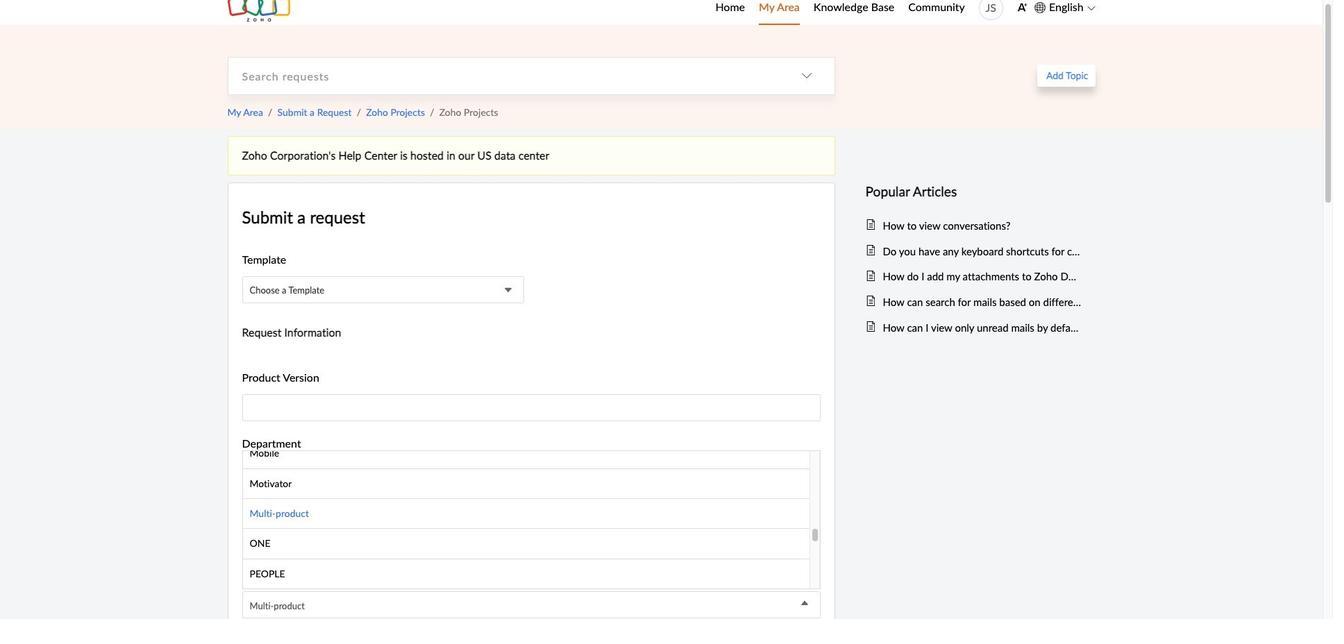 Task type: describe. For each thing, give the bounding box(es) containing it.
user preference element
[[1017, 0, 1028, 19]]

choose category image
[[801, 70, 812, 81]]

choose languages element
[[1035, 0, 1095, 16]]

1 option from the top
[[243, 439, 809, 469]]

choose category element
[[779, 57, 834, 94]]

3 option from the top
[[243, 499, 809, 529]]

Multi-product search field
[[243, 593, 820, 619]]

user preference image
[[1017, 2, 1028, 12]]



Task type: vqa. For each thing, say whether or not it's contained in the screenshot.
choose languages element
yes



Task type: locate. For each thing, give the bounding box(es) containing it.
5 option from the top
[[243, 560, 809, 590]]

Search requests  field
[[228, 57, 779, 94]]

heading
[[866, 181, 1082, 202]]

4 option from the top
[[243, 529, 809, 560]]

list box
[[242, 439, 820, 590]]

option
[[243, 439, 809, 469], [243, 469, 809, 499], [243, 499, 809, 529], [243, 529, 809, 560], [243, 560, 809, 590]]

2 option from the top
[[243, 469, 809, 499]]



